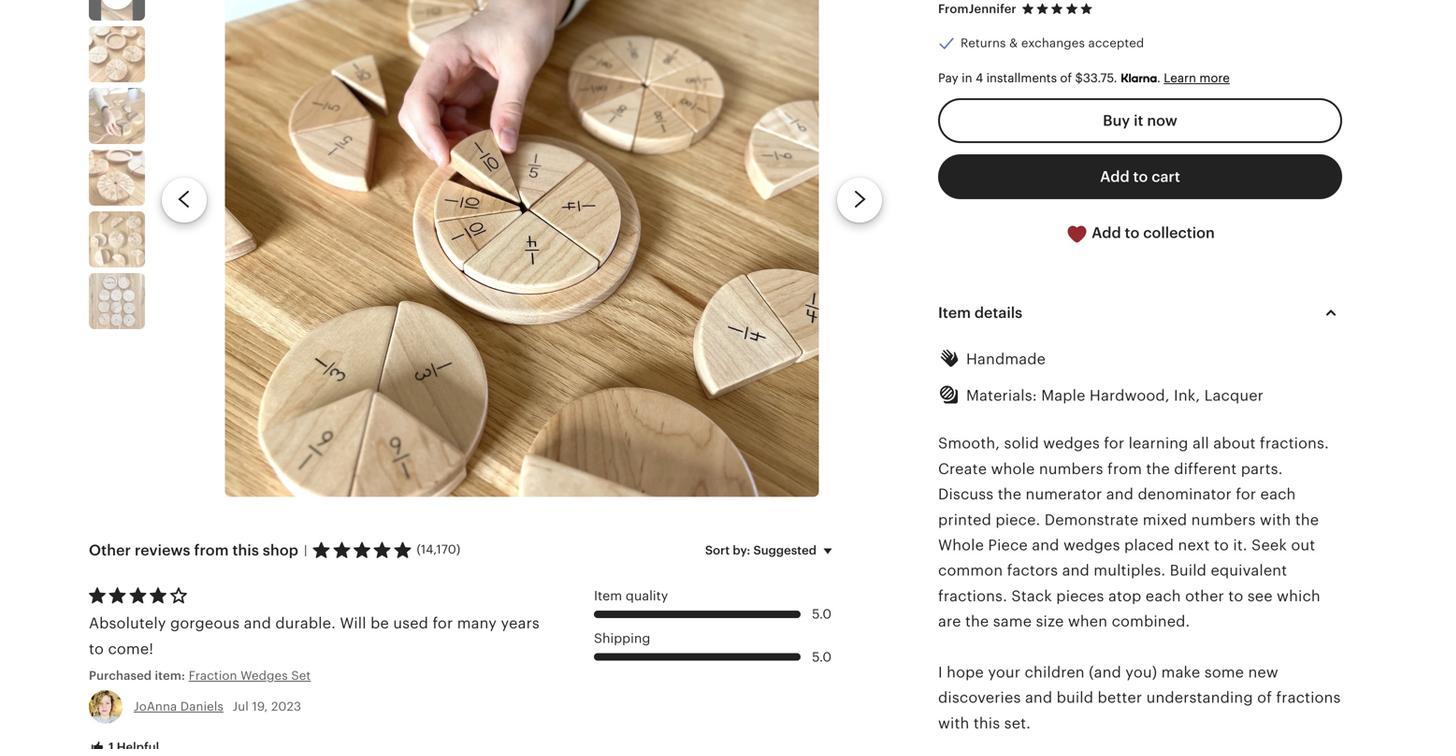 Task type: describe. For each thing, give the bounding box(es) containing it.
handmade
[[966, 351, 1046, 367]]

item for item quality
[[594, 589, 622, 603]]

to inside add to cart button
[[1134, 168, 1148, 185]]

lacquer
[[1205, 387, 1264, 404]]

item details
[[938, 304, 1023, 321]]

make
[[1162, 664, 1201, 681]]

learn more button
[[1164, 71, 1230, 85]]

equivalent
[[1211, 562, 1288, 579]]

add to cart
[[1100, 168, 1181, 185]]

combined.
[[1112, 613, 1190, 630]]

quality
[[626, 589, 668, 603]]

purchased item: fraction wedges set
[[89, 669, 311, 683]]

0 vertical spatial fractions.
[[1260, 435, 1329, 452]]

klarna
[[1121, 71, 1157, 85]]

2023
[[271, 700, 301, 714]]

$33.75.
[[1076, 71, 1118, 85]]

new
[[1249, 664, 1279, 681]]

buy
[[1103, 112, 1130, 129]]

19,
[[252, 700, 268, 714]]

i hope your children (and you) make some new discoveries and build better understanding of fractions with this set.
[[938, 664, 1341, 732]]

about
[[1214, 435, 1256, 452]]

i
[[938, 664, 943, 681]]

with inside 'smooth, solid wedges for learning all about fractions. create whole numbers from the different parts. discuss the numerator and denominator for each printed piece. demonstrate mixed numbers with the whole piece and wedges placed next to it. seek out common factors and multiples. build equivalent fractions. stack pieces atop each other to see which are the same size when combined.'
[[1260, 512, 1291, 528]]

all
[[1193, 435, 1210, 452]]

multiples.
[[1094, 562, 1166, 579]]

smooth,
[[938, 435, 1000, 452]]

installments
[[987, 71, 1057, 85]]

atop
[[1109, 588, 1142, 605]]

purchased
[[89, 669, 152, 683]]

0 horizontal spatial numbers
[[1039, 461, 1104, 478]]

add to collection
[[1088, 225, 1215, 241]]

item details button
[[922, 290, 1359, 335]]

fraction wedges set link
[[189, 668, 441, 685]]

fraction wedges set image 6 image
[[89, 273, 145, 330]]

fromjennifer
[[938, 2, 1017, 16]]

and up demonstrate
[[1107, 486, 1134, 503]]

item:
[[155, 669, 185, 683]]

item for item details
[[938, 304, 971, 321]]

|
[[304, 543, 307, 557]]

pieces
[[1057, 588, 1105, 605]]

0 vertical spatial wedges
[[1043, 435, 1100, 452]]

to inside absolutely gorgeous and durable. will be used for many years to come!
[[89, 641, 104, 658]]

see
[[1248, 588, 1273, 605]]

in
[[962, 71, 973, 85]]

are
[[938, 613, 961, 630]]

printed
[[938, 512, 992, 528]]

it.
[[1233, 537, 1248, 554]]

to inside add to collection button
[[1125, 225, 1140, 241]]

hardwood,
[[1090, 387, 1170, 404]]

add to cart button
[[938, 154, 1343, 199]]

demonstrate
[[1045, 512, 1139, 528]]

some
[[1205, 664, 1244, 681]]

smooth, solid wedges for learning all about fractions. create whole numbers from the different parts. discuss the numerator and denominator for each printed piece. demonstrate mixed numbers with the whole piece and wedges placed next to it. seek out common factors and multiples. build equivalent fractions. stack pieces atop each other to see which are the same size when combined.
[[938, 435, 1329, 630]]

returns & exchanges accepted
[[961, 36, 1145, 50]]

whole
[[938, 537, 984, 554]]

be
[[371, 615, 389, 632]]

mixed
[[1143, 512, 1188, 528]]

fromjennifer link
[[938, 2, 1017, 16]]

build
[[1057, 690, 1094, 707]]

collection
[[1144, 225, 1215, 241]]

you)
[[1126, 664, 1158, 681]]

fraction wedges set image 1 image
[[225, 0, 819, 497]]

materials:
[[966, 387, 1037, 404]]

durable.
[[275, 615, 336, 632]]

and inside absolutely gorgeous and durable. will be used for many years to come!
[[244, 615, 271, 632]]

with inside i hope your children (and you) make some new discoveries and build better understanding of fractions with this set.
[[938, 715, 970, 732]]

and up factors
[[1032, 537, 1060, 554]]

add for add to cart
[[1100, 168, 1130, 185]]

create
[[938, 461, 987, 478]]

reviews
[[135, 542, 190, 559]]

denominator
[[1138, 486, 1232, 503]]

hope
[[947, 664, 984, 681]]

shop
[[263, 542, 298, 559]]

fraction wedges set image 5 image
[[89, 212, 145, 268]]

now
[[1147, 112, 1178, 129]]

1 vertical spatial from
[[194, 542, 229, 559]]

pay
[[938, 71, 959, 85]]

your
[[988, 664, 1021, 681]]

to left see
[[1229, 588, 1244, 605]]

sort
[[705, 543, 730, 557]]

build
[[1170, 562, 1207, 579]]



Task type: vqa. For each thing, say whether or not it's contained in the screenshot.
"Add to cart" Button at the top right of the page
yes



Task type: locate. For each thing, give the bounding box(es) containing it.
0 vertical spatial 5.0
[[812, 607, 832, 622]]

0 vertical spatial this
[[233, 542, 259, 559]]

1 vertical spatial with
[[938, 715, 970, 732]]

0 vertical spatial numbers
[[1039, 461, 1104, 478]]

fraction wedges set image 2 image
[[89, 26, 145, 83]]

each down parts.
[[1261, 486, 1296, 503]]

of
[[1060, 71, 1072, 85], [1258, 690, 1272, 707]]

piece.
[[996, 512, 1041, 528]]

suggested
[[754, 543, 817, 557]]

buy it now
[[1103, 112, 1178, 129]]

to left 'come!'
[[89, 641, 104, 658]]

sort by: suggested button
[[691, 531, 853, 570]]

1 vertical spatial item
[[594, 589, 622, 603]]

next
[[1178, 537, 1210, 554]]

joanna daniels jul 19, 2023
[[134, 700, 301, 714]]

each up 'combined.'
[[1146, 588, 1181, 605]]

to left collection
[[1125, 225, 1140, 241]]

sort by: suggested
[[705, 543, 817, 557]]

for down parts.
[[1236, 486, 1257, 503]]

years
[[501, 615, 540, 632]]

0 horizontal spatial fractions.
[[938, 588, 1008, 605]]

fractions.
[[1260, 435, 1329, 452], [938, 588, 1008, 605]]

from inside 'smooth, solid wedges for learning all about fractions. create whole numbers from the different parts. discuss the numerator and denominator for each printed piece. demonstrate mixed numbers with the whole piece and wedges placed next to it. seek out common factors and multiples. build equivalent fractions. stack pieces atop each other to see which are the same size when combined.'
[[1108, 461, 1142, 478]]

of down new
[[1258, 690, 1272, 707]]

item left the quality
[[594, 589, 622, 603]]

many
[[457, 615, 497, 632]]

0 horizontal spatial with
[[938, 715, 970, 732]]

this down "discoveries"
[[974, 715, 1000, 732]]

from right reviews
[[194, 542, 229, 559]]

gorgeous
[[170, 615, 240, 632]]

0 vertical spatial of
[[1060, 71, 1072, 85]]

exchanges
[[1022, 36, 1085, 50]]

and up pieces
[[1062, 562, 1090, 579]]

details
[[975, 304, 1023, 321]]

from down learning
[[1108, 461, 1142, 478]]

to left cart
[[1134, 168, 1148, 185]]

ink,
[[1174, 387, 1201, 404]]

1 vertical spatial of
[[1258, 690, 1272, 707]]

1 horizontal spatial of
[[1258, 690, 1272, 707]]

0 horizontal spatial item
[[594, 589, 622, 603]]

whole
[[991, 461, 1035, 478]]

with
[[1260, 512, 1291, 528], [938, 715, 970, 732]]

1 horizontal spatial with
[[1260, 512, 1291, 528]]

4
[[976, 71, 983, 85]]

2 5.0 from the top
[[812, 650, 832, 665]]

used
[[393, 615, 429, 632]]

0 vertical spatial from
[[1108, 461, 1142, 478]]

item left details
[[938, 304, 971, 321]]

to left "it."
[[1214, 537, 1229, 554]]

numbers
[[1039, 461, 1104, 478], [1192, 512, 1256, 528]]

materials: maple hardwood, ink, lacquer
[[966, 387, 1264, 404]]

1 horizontal spatial this
[[974, 715, 1000, 732]]

1 horizontal spatial numbers
[[1192, 512, 1256, 528]]

out
[[1291, 537, 1316, 554]]

common
[[938, 562, 1003, 579]]

the right are
[[966, 613, 989, 630]]

0 vertical spatial add
[[1100, 168, 1130, 185]]

solid
[[1004, 435, 1039, 452]]

0 horizontal spatial of
[[1060, 71, 1072, 85]]

1 horizontal spatial for
[[1104, 435, 1125, 452]]

fraction
[[189, 669, 237, 683]]

1 horizontal spatial fractions.
[[1260, 435, 1329, 452]]

1 vertical spatial this
[[974, 715, 1000, 732]]

this inside i hope your children (and you) make some new discoveries and build better understanding of fractions with this set.
[[974, 715, 1000, 732]]

and left durable.
[[244, 615, 271, 632]]

parts.
[[1241, 461, 1283, 478]]

item inside dropdown button
[[938, 304, 971, 321]]

0 vertical spatial each
[[1261, 486, 1296, 503]]

(and
[[1089, 664, 1122, 681]]

the up out
[[1296, 512, 1319, 528]]

add left cart
[[1100, 168, 1130, 185]]

and inside i hope your children (and you) make some new discoveries and build better understanding of fractions with this set.
[[1025, 690, 1053, 707]]

5.0 for shipping
[[812, 650, 832, 665]]

other
[[89, 542, 131, 559]]

numerator
[[1026, 486, 1102, 503]]

0 horizontal spatial for
[[433, 615, 453, 632]]

daniels
[[180, 700, 224, 714]]

for
[[1104, 435, 1125, 452], [1236, 486, 1257, 503], [433, 615, 453, 632]]

(14,170)
[[417, 543, 461, 557]]

cart
[[1152, 168, 1181, 185]]

numbers up numerator
[[1039, 461, 1104, 478]]

numbers up "it."
[[1192, 512, 1256, 528]]

by:
[[733, 543, 751, 557]]

for right "used"
[[433, 615, 453, 632]]

placed
[[1125, 537, 1174, 554]]

fraction wedges set image 4 image
[[89, 150, 145, 206]]

joanna
[[134, 700, 177, 714]]

more
[[1200, 71, 1230, 85]]

1 vertical spatial 5.0
[[812, 650, 832, 665]]

with down "discoveries"
[[938, 715, 970, 732]]

fraction wedges set image 3 image
[[89, 88, 145, 144]]

1 vertical spatial each
[[1146, 588, 1181, 605]]

1 vertical spatial wedges
[[1064, 537, 1121, 554]]

1 vertical spatial add
[[1092, 225, 1121, 241]]

0 horizontal spatial this
[[233, 542, 259, 559]]

add to collection button
[[938, 210, 1343, 257]]

size
[[1036, 613, 1064, 630]]

same
[[993, 613, 1032, 630]]

the
[[1147, 461, 1170, 478], [998, 486, 1022, 503], [1296, 512, 1319, 528], [966, 613, 989, 630]]

1 vertical spatial for
[[1236, 486, 1257, 503]]

0 vertical spatial item
[[938, 304, 971, 321]]

and
[[1107, 486, 1134, 503], [1032, 537, 1060, 554], [1062, 562, 1090, 579], [244, 615, 271, 632], [1025, 690, 1053, 707]]

the down learning
[[1147, 461, 1170, 478]]

1 horizontal spatial from
[[1108, 461, 1142, 478]]

this left shop
[[233, 542, 259, 559]]

0 vertical spatial for
[[1104, 435, 1125, 452]]

other
[[1186, 588, 1225, 605]]

1 horizontal spatial each
[[1261, 486, 1296, 503]]

when
[[1068, 613, 1108, 630]]

of inside i hope your children (and you) make some new discoveries and build better understanding of fractions with this set.
[[1258, 690, 1272, 707]]

fractions. up parts.
[[1260, 435, 1329, 452]]

children
[[1025, 664, 1085, 681]]

for left learning
[[1104, 435, 1125, 452]]

discoveries
[[938, 690, 1021, 707]]

this
[[233, 542, 259, 559], [974, 715, 1000, 732]]

1 vertical spatial numbers
[[1192, 512, 1256, 528]]

from
[[1108, 461, 1142, 478], [194, 542, 229, 559]]

returns
[[961, 36, 1006, 50]]

shipping
[[594, 632, 651, 646]]

better
[[1098, 690, 1143, 707]]

absolutely gorgeous and durable. will be used for many years to come!
[[89, 615, 540, 658]]

add for add to collection
[[1092, 225, 1121, 241]]

add down add to cart button
[[1092, 225, 1121, 241]]

the down whole
[[998, 486, 1022, 503]]

2 horizontal spatial for
[[1236, 486, 1257, 503]]

1 5.0 from the top
[[812, 607, 832, 622]]

jul
[[233, 700, 249, 714]]

0 horizontal spatial from
[[194, 542, 229, 559]]

5.0 for item quality
[[812, 607, 832, 622]]

maple
[[1042, 387, 1086, 404]]

set.
[[1005, 715, 1031, 732]]

2 vertical spatial for
[[433, 615, 453, 632]]

for inside absolutely gorgeous and durable. will be used for many years to come!
[[433, 615, 453, 632]]

will
[[340, 615, 366, 632]]

to
[[1134, 168, 1148, 185], [1125, 225, 1140, 241], [1214, 537, 1229, 554], [1229, 588, 1244, 605], [89, 641, 104, 658]]

stack
[[1012, 588, 1052, 605]]

wedges
[[241, 669, 288, 683]]

other reviews from this shop
[[89, 542, 298, 559]]

fractions. down common
[[938, 588, 1008, 605]]

wedges down demonstrate
[[1064, 537, 1121, 554]]

wedges down the maple
[[1043, 435, 1100, 452]]

come!
[[108, 641, 154, 658]]

&
[[1010, 36, 1018, 50]]

1 vertical spatial fractions.
[[938, 588, 1008, 605]]

with up seek
[[1260, 512, 1291, 528]]

and down 'children'
[[1025, 690, 1053, 707]]

it
[[1134, 112, 1144, 129]]

seek
[[1252, 537, 1287, 554]]

of inside pay in 4 installments of $33.75. klarna . learn more
[[1060, 71, 1072, 85]]

of left $33.75.
[[1060, 71, 1072, 85]]

1 horizontal spatial item
[[938, 304, 971, 321]]

each
[[1261, 486, 1296, 503], [1146, 588, 1181, 605]]

.
[[1157, 71, 1161, 85]]

learning
[[1129, 435, 1189, 452]]

0 vertical spatial with
[[1260, 512, 1291, 528]]

understanding
[[1147, 690, 1253, 707]]

0 horizontal spatial each
[[1146, 588, 1181, 605]]



